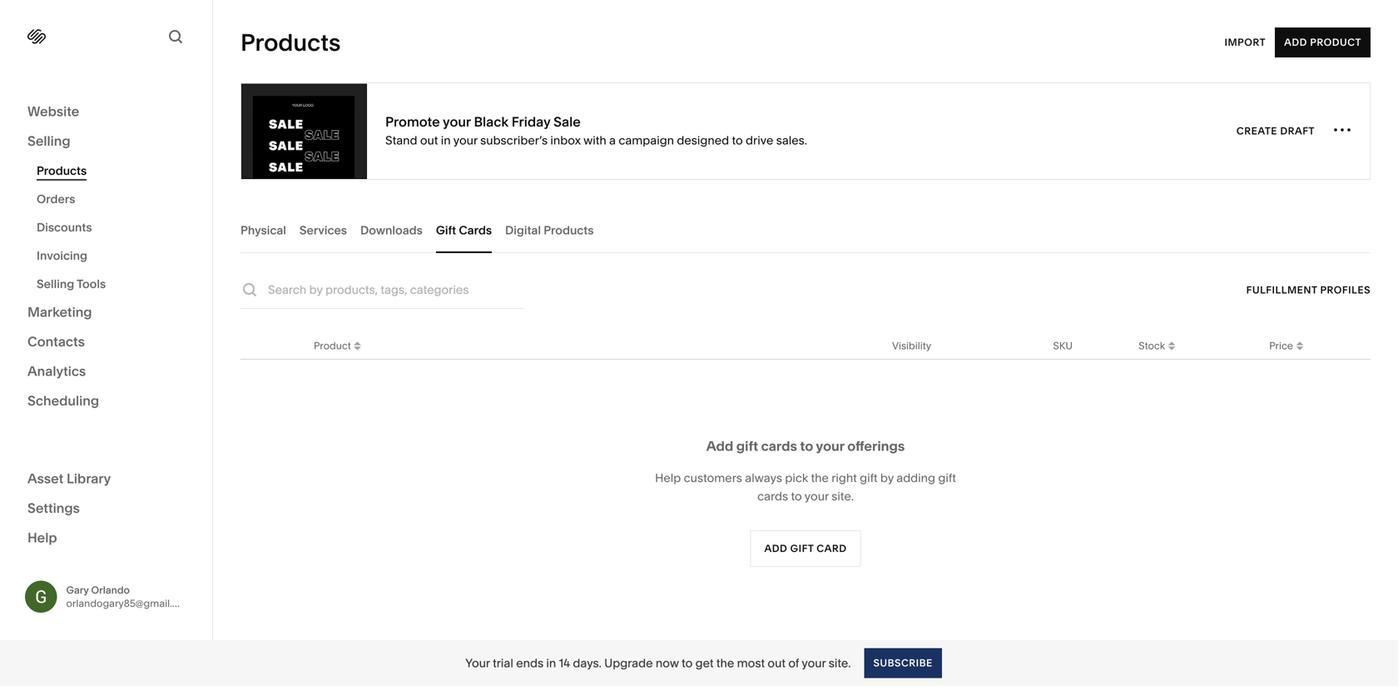 Task type: vqa. For each thing, say whether or not it's contained in the screenshot.
Advanced SEO tools
no



Task type: locate. For each thing, give the bounding box(es) containing it.
to
[[732, 133, 743, 147], [800, 438, 814, 454], [791, 489, 802, 503], [682, 656, 693, 670]]

out left "of"
[[768, 656, 786, 670]]

site.
[[832, 489, 854, 503], [829, 656, 851, 670]]

tools
[[77, 277, 106, 291]]

library
[[67, 470, 111, 487]]

subscriber's
[[481, 133, 548, 147]]

help
[[655, 471, 681, 485], [27, 530, 57, 546]]

import button
[[1225, 27, 1266, 57]]

asset library
[[27, 470, 111, 487]]

1 horizontal spatial the
[[811, 471, 829, 485]]

1 vertical spatial add
[[707, 438, 734, 454]]

asset library link
[[27, 470, 185, 489]]

invoicing link
[[37, 241, 194, 270]]

your left black
[[443, 114, 471, 130]]

gift
[[737, 438, 759, 454], [860, 471, 878, 485], [939, 471, 956, 485], [791, 542, 814, 554]]

tab list
[[241, 207, 1371, 253]]

0 horizontal spatial in
[[441, 133, 451, 147]]

add inside button
[[765, 542, 788, 554]]

digital
[[505, 223, 541, 237]]

0 horizontal spatial help
[[27, 530, 57, 546]]

0 horizontal spatial the
[[717, 656, 735, 670]]

in
[[441, 133, 451, 147], [547, 656, 556, 670]]

1 horizontal spatial add
[[765, 542, 788, 554]]

ends
[[516, 656, 544, 670]]

add gift card button
[[751, 530, 861, 567]]

help down settings
[[27, 530, 57, 546]]

add left card
[[765, 542, 788, 554]]

customers
[[684, 471, 743, 485]]

physical
[[241, 223, 286, 237]]

0 vertical spatial the
[[811, 471, 829, 485]]

1 horizontal spatial product
[[1311, 36, 1362, 48]]

1 vertical spatial selling
[[37, 277, 74, 291]]

selling up marketing
[[37, 277, 74, 291]]

1 horizontal spatial products
[[241, 28, 341, 57]]

website
[[27, 103, 79, 119]]

gift
[[436, 223, 456, 237]]

by
[[881, 471, 894, 485]]

add for add gift cards to your offerings
[[707, 438, 734, 454]]

0 vertical spatial add
[[1285, 36, 1308, 48]]

site. right "of"
[[829, 656, 851, 670]]

invoicing
[[37, 249, 87, 263]]

cards up always
[[762, 438, 798, 454]]

add inside button
[[1285, 36, 1308, 48]]

your trial ends in 14 days. upgrade now to get the most out of your site.
[[466, 656, 851, 670]]

visibility
[[893, 340, 932, 352]]

days.
[[573, 656, 602, 670]]

1 horizontal spatial help
[[655, 471, 681, 485]]

inbox
[[551, 133, 581, 147]]

a
[[609, 133, 616, 147]]

1 vertical spatial help
[[27, 530, 57, 546]]

dropdown icon image
[[351, 337, 364, 350], [1166, 337, 1179, 350], [1294, 337, 1307, 350], [351, 342, 364, 355], [1166, 342, 1179, 355], [1294, 342, 1307, 355]]

marketing link
[[27, 303, 185, 323]]

analytics link
[[27, 362, 185, 382]]

help left customers
[[655, 471, 681, 485]]

to up the pick
[[800, 438, 814, 454]]

downloads
[[361, 223, 423, 237]]

in inside promote your black friday sale stand out in your subscriber's inbox with a campaign designed to drive sales.
[[441, 133, 451, 147]]

0 horizontal spatial product
[[314, 340, 351, 352]]

add product
[[1285, 36, 1362, 48]]

the right the pick
[[811, 471, 829, 485]]

selling
[[27, 133, 71, 149], [37, 277, 74, 291]]

promote
[[385, 114, 440, 130]]

products inside products link
[[37, 164, 87, 178]]

selling tools
[[37, 277, 106, 291]]

help for help customers always pick the right gift by adding gift cards to your site.
[[655, 471, 681, 485]]

0 vertical spatial product
[[1311, 36, 1362, 48]]

marketing
[[27, 304, 92, 320]]

add
[[1285, 36, 1308, 48], [707, 438, 734, 454], [765, 542, 788, 554]]

gift up always
[[737, 438, 759, 454]]

website link
[[27, 102, 185, 122]]

selling link
[[27, 132, 185, 152]]

gift left card
[[791, 542, 814, 554]]

digital products button
[[505, 207, 594, 253]]

add product button
[[1276, 27, 1371, 57]]

promote your black friday sale stand out in your subscriber's inbox with a campaign designed to drive sales.
[[385, 114, 808, 147]]

1 horizontal spatial out
[[768, 656, 786, 670]]

gift cards
[[436, 223, 492, 237]]

drive
[[746, 133, 774, 147]]

tab list containing physical
[[241, 207, 1371, 253]]

0 horizontal spatial products
[[37, 164, 87, 178]]

2 vertical spatial products
[[544, 223, 594, 237]]

help inside help customers always pick the right gift by adding gift cards to your site.
[[655, 471, 681, 485]]

the right get
[[717, 656, 735, 670]]

your
[[466, 656, 490, 670]]

0 vertical spatial selling
[[27, 133, 71, 149]]

offerings
[[848, 438, 905, 454]]

pick
[[785, 471, 809, 485]]

cards down always
[[758, 489, 789, 503]]

sku
[[1054, 340, 1073, 352]]

2 horizontal spatial add
[[1285, 36, 1308, 48]]

1 vertical spatial product
[[314, 340, 351, 352]]

0 horizontal spatial out
[[420, 133, 438, 147]]

price
[[1270, 340, 1294, 352]]

to left get
[[682, 656, 693, 670]]

1 vertical spatial cards
[[758, 489, 789, 503]]

the inside help customers always pick the right gift by adding gift cards to your site.
[[811, 471, 829, 485]]

selling for selling
[[27, 133, 71, 149]]

0 vertical spatial out
[[420, 133, 438, 147]]

1 vertical spatial in
[[547, 656, 556, 670]]

add right import
[[1285, 36, 1308, 48]]

in left "14" at the bottom
[[547, 656, 556, 670]]

your
[[443, 114, 471, 130], [454, 133, 478, 147], [816, 438, 845, 454], [805, 489, 829, 503], [802, 656, 826, 670]]

fulfillment
[[1247, 284, 1318, 296]]

gift inside button
[[791, 542, 814, 554]]

add gift card
[[765, 542, 847, 554]]

now
[[656, 656, 679, 670]]

product
[[1311, 36, 1362, 48], [314, 340, 351, 352]]

site. down right
[[832, 489, 854, 503]]

selling down website at the top of the page
[[27, 133, 71, 149]]

cards
[[762, 438, 798, 454], [758, 489, 789, 503]]

your down the pick
[[805, 489, 829, 503]]

your right "of"
[[802, 656, 826, 670]]

0 horizontal spatial add
[[707, 438, 734, 454]]

friday
[[512, 114, 551, 130]]

2 vertical spatial add
[[765, 542, 788, 554]]

designed
[[677, 133, 729, 147]]

add up customers
[[707, 438, 734, 454]]

settings
[[27, 500, 80, 516]]

downloads button
[[361, 207, 423, 253]]

in right "stand"
[[441, 133, 451, 147]]

to down the pick
[[791, 489, 802, 503]]

1 vertical spatial the
[[717, 656, 735, 670]]

1 vertical spatial products
[[37, 164, 87, 178]]

to left drive
[[732, 133, 743, 147]]

out down 'promote'
[[420, 133, 438, 147]]

your down black
[[454, 133, 478, 147]]

0 vertical spatial in
[[441, 133, 451, 147]]

1 vertical spatial site.
[[829, 656, 851, 670]]

2 horizontal spatial products
[[544, 223, 594, 237]]

0 vertical spatial help
[[655, 471, 681, 485]]

fulfillment profiles button
[[1247, 275, 1371, 305]]

0 vertical spatial site.
[[832, 489, 854, 503]]

orlando
[[91, 584, 130, 596]]

help for help
[[27, 530, 57, 546]]

out
[[420, 133, 438, 147], [768, 656, 786, 670]]

Search by products, tags, categories field
[[268, 281, 525, 299]]

create
[[1237, 125, 1278, 137]]

orlandogary85@gmail.com
[[66, 597, 193, 609]]

0 vertical spatial products
[[241, 28, 341, 57]]



Task type: describe. For each thing, give the bounding box(es) containing it.
your up right
[[816, 438, 845, 454]]

services button
[[300, 207, 347, 253]]

settings link
[[27, 499, 185, 519]]

physical button
[[241, 207, 286, 253]]

digital products
[[505, 223, 594, 237]]

gift cards button
[[436, 207, 492, 253]]

create draft button
[[1237, 116, 1315, 146]]

add gift cards to your offerings
[[707, 438, 905, 454]]

profiles
[[1321, 284, 1371, 296]]

to inside help customers always pick the right gift by adding gift cards to your site.
[[791, 489, 802, 503]]

add for add product
[[1285, 36, 1308, 48]]

products inside "digital products" button
[[544, 223, 594, 237]]

site. inside help customers always pick the right gift by adding gift cards to your site.
[[832, 489, 854, 503]]

most
[[737, 656, 765, 670]]

scheduling link
[[27, 392, 185, 411]]

products link
[[37, 157, 194, 185]]

right
[[832, 471, 857, 485]]

adding
[[897, 471, 936, 485]]

cards inside help customers always pick the right gift by adding gift cards to your site.
[[758, 489, 789, 503]]

14
[[559, 656, 570, 670]]

stock
[[1139, 340, 1166, 352]]

0 vertical spatial cards
[[762, 438, 798, 454]]

card
[[817, 542, 847, 554]]

cards
[[459, 223, 492, 237]]

upgrade
[[605, 656, 653, 670]]

add for add gift card
[[765, 542, 788, 554]]

orders link
[[37, 185, 194, 213]]

import
[[1225, 36, 1266, 48]]

scheduling
[[27, 393, 99, 409]]

stand
[[385, 133, 418, 147]]

gift right adding
[[939, 471, 956, 485]]

discounts
[[37, 220, 92, 234]]

services
[[300, 223, 347, 237]]

contacts link
[[27, 333, 185, 352]]

campaign
[[619, 133, 674, 147]]

selling for selling tools
[[37, 277, 74, 291]]

out inside promote your black friday sale stand out in your subscriber's inbox with a campaign designed to drive sales.
[[420, 133, 438, 147]]

gary orlando orlandogary85@gmail.com
[[66, 584, 193, 609]]

black
[[474, 114, 509, 130]]

trial
[[493, 656, 514, 670]]

discounts link
[[37, 213, 194, 241]]

sales.
[[777, 133, 808, 147]]

1 vertical spatial out
[[768, 656, 786, 670]]

fulfillment profiles
[[1247, 284, 1371, 296]]

gary
[[66, 584, 89, 596]]

always
[[745, 471, 783, 485]]

selling tools link
[[37, 270, 194, 298]]

get
[[696, 656, 714, 670]]

contacts
[[27, 333, 85, 350]]

product inside button
[[1311, 36, 1362, 48]]

subscribe
[[874, 657, 933, 669]]

asset
[[27, 470, 63, 487]]

sale
[[554, 114, 581, 130]]

1 horizontal spatial in
[[547, 656, 556, 670]]

draft
[[1281, 125, 1315, 137]]

help link
[[27, 529, 57, 547]]

to inside promote your black friday sale stand out in your subscriber's inbox with a campaign designed to drive sales.
[[732, 133, 743, 147]]

subscribe button
[[865, 648, 942, 678]]

help customers always pick the right gift by adding gift cards to your site.
[[655, 471, 956, 503]]

orders
[[37, 192, 75, 206]]

your inside help customers always pick the right gift by adding gift cards to your site.
[[805, 489, 829, 503]]

create draft
[[1237, 125, 1315, 137]]

analytics
[[27, 363, 86, 379]]

with
[[584, 133, 607, 147]]

gift left by
[[860, 471, 878, 485]]

of
[[789, 656, 799, 670]]



